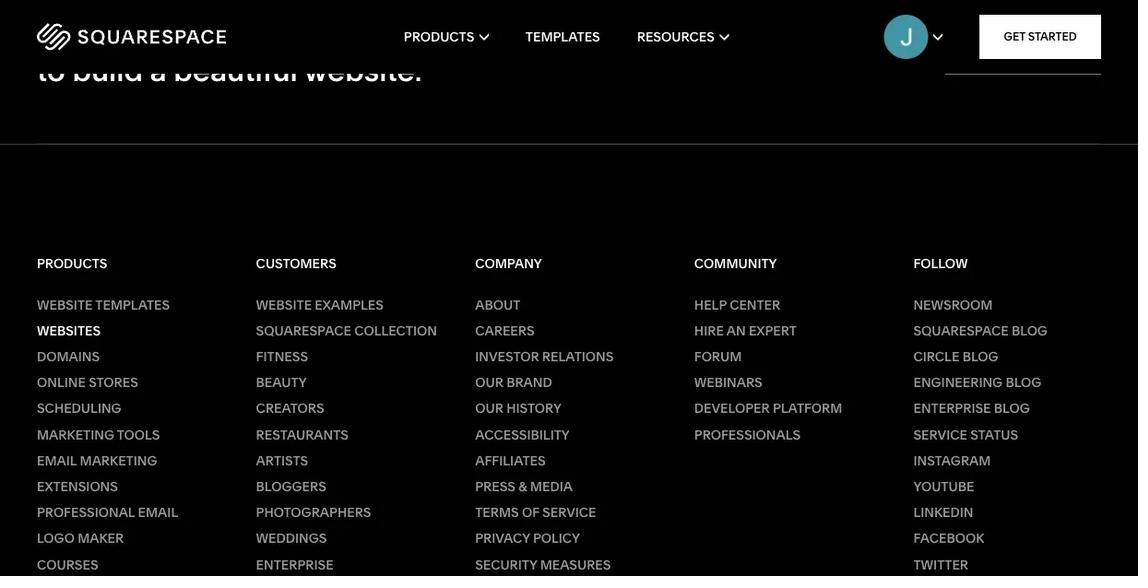 Task type: vqa. For each thing, say whether or not it's contained in the screenshot.


Task type: describe. For each thing, give the bounding box(es) containing it.
courses link
[[37, 557, 225, 573]]

squarespace for squarespace is the all‑in‑one platform to build a beautiful website.
[[37, 23, 223, 59]]

developer
[[695, 401, 770, 417]]

engineering blog link
[[914, 375, 1101, 391]]

terms of service
[[475, 505, 596, 521]]

squarespace blog
[[914, 323, 1048, 339]]

tools
[[117, 427, 160, 443]]

service status
[[914, 427, 1019, 443]]

website for website templates
[[37, 297, 93, 313]]

collection
[[354, 323, 437, 339]]

to
[[37, 52, 65, 88]]

1 horizontal spatial a
[[1006, 45, 1014, 58]]

history
[[507, 401, 562, 417]]

professional email
[[37, 505, 178, 521]]

&
[[519, 479, 527, 495]]

status
[[971, 427, 1019, 443]]

center
[[730, 297, 781, 313]]

squarespace is the all‑in‑one platform to build a beautiful website.
[[37, 23, 573, 88]]

community
[[695, 256, 777, 272]]

enterprise link
[[256, 557, 444, 573]]

squarespace for squarespace blog
[[914, 323, 1009, 339]]

expert
[[749, 323, 797, 339]]

forum link
[[695, 349, 882, 365]]

stores
[[89, 375, 138, 391]]

extensions
[[37, 479, 118, 495]]

our brand link
[[475, 375, 663, 391]]

professional email link
[[37, 505, 225, 521]]

fitness link
[[256, 349, 444, 365]]

website templates link
[[37, 296, 225, 313]]

creators link
[[256, 401, 444, 417]]

privacy policy
[[475, 531, 580, 547]]

facebook link
[[914, 531, 1101, 547]]

squarespace logo link
[[37, 23, 249, 51]]

weddings link
[[256, 531, 444, 547]]

logo maker
[[37, 531, 124, 547]]

domains
[[37, 349, 100, 365]]

artists
[[256, 453, 308, 469]]

website templates
[[37, 297, 170, 313]]

our history
[[475, 401, 562, 417]]

linkedin link
[[914, 505, 1101, 521]]

circle blog
[[914, 349, 999, 365]]

extensions link
[[37, 479, 225, 495]]

scheduling
[[37, 401, 121, 417]]

products button
[[404, 0, 489, 74]]

relations
[[542, 349, 614, 365]]

blog for enterprise blog
[[994, 401, 1030, 417]]

investor relations link
[[475, 349, 663, 365]]

email marketing link
[[37, 453, 225, 469]]

get
[[1004, 30, 1026, 43]]

press
[[475, 479, 516, 495]]

press & media
[[475, 479, 573, 495]]

1 horizontal spatial email
[[138, 505, 178, 521]]

enterprise blog
[[914, 401, 1030, 417]]

beauty
[[256, 375, 307, 391]]

enterprise for enterprise blog
[[914, 401, 991, 417]]

the
[[259, 23, 305, 59]]

get started link
[[980, 15, 1101, 59]]

our brand
[[475, 375, 552, 391]]

restaurants
[[256, 427, 349, 443]]

blog for circle blog
[[963, 349, 999, 365]]

bloggers
[[256, 479, 326, 495]]

developer platform
[[695, 401, 843, 417]]

hire an expert link
[[695, 322, 882, 339]]

restaurants link
[[256, 427, 444, 443]]

newsroom link
[[914, 296, 1101, 313]]

artists link
[[256, 453, 444, 469]]

1 vertical spatial products
[[37, 256, 107, 272]]

squarespace blog link
[[914, 322, 1101, 339]]

platform
[[453, 23, 573, 59]]

twitter
[[914, 557, 969, 573]]

website examples
[[256, 297, 384, 313]]

youtube
[[914, 479, 975, 495]]

squarespace collection link
[[256, 322, 444, 339]]

instagram link
[[914, 453, 1101, 469]]

careers link
[[475, 322, 663, 339]]

logo maker link
[[37, 531, 225, 547]]

trial
[[1046, 45, 1077, 58]]



Task type: locate. For each thing, give the bounding box(es) containing it.
marketing tools
[[37, 427, 160, 443]]

professionals
[[695, 427, 801, 443]]

marketing down marketing tools link
[[80, 453, 157, 469]]

our inside our history link
[[475, 401, 504, 417]]

brand
[[507, 375, 552, 391]]

website up websites
[[37, 297, 93, 313]]

2 website from the left
[[256, 297, 312, 313]]

website inside website examples link
[[256, 297, 312, 313]]

investor relations
[[475, 349, 614, 365]]

0 horizontal spatial service
[[542, 505, 596, 521]]

website inside website templates link
[[37, 297, 93, 313]]

0 horizontal spatial enterprise
[[256, 557, 334, 573]]

customers
[[256, 256, 337, 272]]

hire
[[695, 323, 724, 339]]

help center link
[[695, 296, 882, 313]]

email up the extensions
[[37, 453, 77, 469]]

1 vertical spatial our
[[475, 401, 504, 417]]

instagram
[[914, 453, 991, 469]]

terms of service link
[[475, 505, 663, 521]]

our history link
[[475, 401, 663, 417]]

blog
[[1012, 323, 1048, 339], [963, 349, 999, 365], [1006, 375, 1042, 391], [994, 401, 1030, 417]]

service up instagram on the bottom of page
[[914, 427, 968, 443]]

security measures
[[475, 557, 611, 573]]

blog for engineering blog
[[1006, 375, 1042, 391]]

1 horizontal spatial squarespace
[[256, 323, 351, 339]]

squarespace logo image
[[37, 23, 226, 51]]

company
[[475, 256, 542, 272]]

1 vertical spatial service
[[542, 505, 596, 521]]

0 horizontal spatial squarespace
[[37, 23, 223, 59]]

circle
[[914, 349, 960, 365]]

get started
[[1004, 30, 1077, 43]]

help center
[[695, 297, 781, 313]]

enterprise down weddings
[[256, 557, 334, 573]]

start a free trial link
[[946, 30, 1101, 74]]

all‑in‑one
[[312, 23, 446, 59]]

0 horizontal spatial email
[[37, 453, 77, 469]]

professionals link
[[695, 427, 882, 443]]

beauty link
[[256, 375, 444, 391]]

products up the website.
[[404, 29, 474, 45]]

build
[[72, 52, 143, 88]]

products
[[404, 29, 474, 45], [37, 256, 107, 272]]

email marketing
[[37, 453, 157, 469]]

0 horizontal spatial templates
[[95, 297, 170, 313]]

0 vertical spatial email
[[37, 453, 77, 469]]

photographers
[[256, 505, 371, 521]]

start a free trial
[[970, 45, 1077, 58]]

domains link
[[37, 349, 225, 365]]

media
[[530, 479, 573, 495]]

websites link
[[37, 322, 225, 339]]

engineering
[[914, 375, 1003, 391]]

affiliates
[[475, 453, 546, 469]]

our for our brand
[[475, 375, 504, 391]]

is
[[229, 23, 252, 59]]

webinars link
[[695, 375, 882, 391]]

resources
[[637, 29, 715, 45]]

follow
[[914, 256, 968, 272]]

platform
[[773, 401, 843, 417]]

1 horizontal spatial website
[[256, 297, 312, 313]]

products up website templates
[[37, 256, 107, 272]]

0 vertical spatial marketing
[[37, 427, 114, 443]]

enterprise down the "engineering"
[[914, 401, 991, 417]]

scheduling link
[[37, 401, 225, 417]]

accessibility
[[475, 427, 570, 443]]

0 horizontal spatial products
[[37, 256, 107, 272]]

photographers link
[[256, 505, 444, 521]]

squarespace inside 'link'
[[256, 323, 351, 339]]

weddings
[[256, 531, 327, 547]]

fitness
[[256, 349, 308, 365]]

blog for squarespace blog
[[1012, 323, 1048, 339]]

bloggers link
[[256, 479, 444, 495]]

2 our from the top
[[475, 401, 504, 417]]

start
[[970, 45, 1004, 58]]

enterprise inside 'enterprise' link
[[256, 557, 334, 573]]

1 horizontal spatial service
[[914, 427, 968, 443]]

squarespace inside "squarespace is the all‑in‑one platform to build a beautiful website."
[[37, 23, 223, 59]]

newsroom
[[914, 297, 993, 313]]

email
[[37, 453, 77, 469], [138, 505, 178, 521]]

1 horizontal spatial products
[[404, 29, 474, 45]]

privacy
[[475, 531, 530, 547]]

1 vertical spatial marketing
[[80, 453, 157, 469]]

our down investor
[[475, 375, 504, 391]]

of
[[522, 505, 539, 521]]

2 horizontal spatial squarespace
[[914, 323, 1009, 339]]

our for our history
[[475, 401, 504, 417]]

1 our from the top
[[475, 375, 504, 391]]

terms
[[475, 505, 519, 521]]

youtube link
[[914, 479, 1101, 495]]

service down the press & media link
[[542, 505, 596, 521]]

products inside button
[[404, 29, 474, 45]]

a down squarespace logo link
[[150, 52, 167, 88]]

blog down circle blog link
[[1006, 375, 1042, 391]]

squarespace collection
[[256, 323, 437, 339]]

resources button
[[637, 0, 729, 74]]

maker
[[78, 531, 124, 547]]

started
[[1028, 30, 1077, 43]]

1 vertical spatial email
[[138, 505, 178, 521]]

marketing down scheduling
[[37, 427, 114, 443]]

0 vertical spatial service
[[914, 427, 968, 443]]

linkedin
[[914, 505, 974, 521]]

website down customers
[[256, 297, 312, 313]]

twitter link
[[914, 557, 1101, 573]]

investor
[[475, 349, 539, 365]]

1 horizontal spatial templates
[[526, 29, 600, 45]]

a down get
[[1006, 45, 1014, 58]]

templates
[[526, 29, 600, 45], [95, 297, 170, 313]]

about link
[[475, 296, 663, 313]]

our inside our brand "link"
[[475, 375, 504, 391]]

0 vertical spatial enterprise
[[914, 401, 991, 417]]

1 website from the left
[[37, 297, 93, 313]]

1 vertical spatial enterprise
[[256, 557, 334, 573]]

beautiful
[[174, 52, 298, 88]]

blog down engineering blog link
[[994, 401, 1030, 417]]

online stores link
[[37, 375, 225, 391]]

press & media link
[[475, 479, 663, 495]]

blog down 'squarespace blog'
[[963, 349, 999, 365]]

a inside "squarespace is the all‑in‑one platform to build a beautiful website."
[[150, 52, 167, 88]]

our
[[475, 375, 504, 391], [475, 401, 504, 417]]

0 horizontal spatial website
[[37, 297, 93, 313]]

enterprise for enterprise
[[256, 557, 334, 573]]

enterprise inside enterprise blog link
[[914, 401, 991, 417]]

online stores
[[37, 375, 138, 391]]

website.
[[304, 52, 422, 88]]

help
[[695, 297, 727, 313]]

0 vertical spatial products
[[404, 29, 474, 45]]

0 vertical spatial templates
[[526, 29, 600, 45]]

measures
[[540, 557, 611, 573]]

1 horizontal spatial enterprise
[[914, 401, 991, 417]]

courses
[[37, 557, 98, 573]]

marketing tools link
[[37, 427, 225, 443]]

our down our brand
[[475, 401, 504, 417]]

1 vertical spatial templates
[[95, 297, 170, 313]]

website for website examples
[[256, 297, 312, 313]]

email down extensions link
[[138, 505, 178, 521]]

enterprise blog link
[[914, 401, 1101, 417]]

blog down newsroom link
[[1012, 323, 1048, 339]]

engineering blog
[[914, 375, 1042, 391]]

0 horizontal spatial a
[[150, 52, 167, 88]]

squarespace for squarespace collection
[[256, 323, 351, 339]]

0 vertical spatial our
[[475, 375, 504, 391]]



